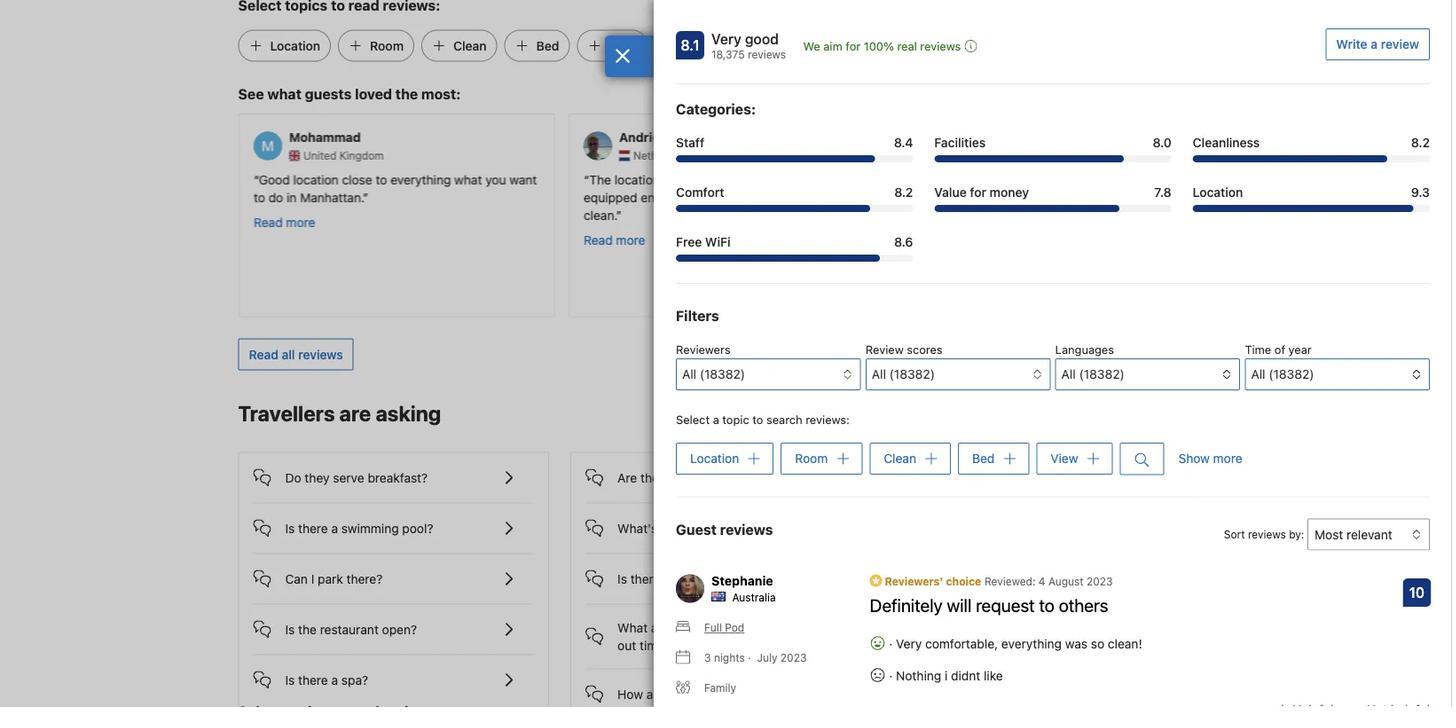 Task type: locate. For each thing, give the bounding box(es) containing it.
0 vertical spatial 2023
[[1087, 575, 1113, 587]]

read more down good at the top left of the page
[[253, 215, 315, 229]]

the left pet
[[661, 521, 680, 535]]

location up manhattan.
[[293, 172, 338, 187]]

are up sleeping
[[755, 172, 773, 187]]

4 (18382) from the left
[[1269, 367, 1315, 382]]

is up enough
[[663, 172, 672, 187]]

8.2 for comfort
[[895, 185, 913, 200]]

room
[[370, 38, 404, 53], [795, 451, 828, 466]]

there inside "button"
[[641, 470, 671, 485]]

10
[[1410, 584, 1425, 601]]

do down good at the top left of the page
[[268, 190, 283, 204]]

a down facilities 8.0 meter
[[1048, 172, 1055, 187]]

1 horizontal spatial you
[[1037, 190, 1058, 204]]

in inside " good location close to everything what you want to do in manhattan.
[[286, 190, 296, 204]]

all for languages
[[1062, 367, 1076, 382]]

with
[[946, 190, 970, 204], [713, 470, 737, 485]]

0 horizontal spatial with
[[713, 470, 737, 485]]

united kingdom down mohammad in the left top of the page
[[303, 149, 384, 162]]

1 vertical spatial do
[[705, 687, 720, 701]]

1 horizontal spatial and
[[748, 620, 769, 635]]

to down reviewed: 4 august 2023
[[1039, 594, 1055, 615]]

(18382) down review scores
[[890, 367, 935, 382]]

read all reviews button
[[238, 338, 354, 370]]

0 horizontal spatial united kingdom
[[303, 149, 384, 162]]

0 vertical spatial with
[[946, 190, 970, 204]]

all down languages
[[1062, 367, 1076, 382]]

reviews:
[[806, 413, 850, 426]]

you up value for money 7.8 meter
[[1037, 190, 1058, 204]]

8.0
[[1153, 135, 1172, 150]]

1 horizontal spatial united kingdom
[[963, 149, 1044, 162]]

question
[[1051, 582, 1102, 597]]

write a review button
[[1326, 28, 1430, 60]]

3 all from the left
[[1062, 367, 1076, 382]]

0 horizontal spatial what
[[267, 85, 302, 102]]

location for room
[[690, 451, 739, 466]]

very for clean
[[919, 172, 945, 187]]

there?
[[346, 571, 383, 586]]

reviewers' choice
[[882, 575, 982, 587]]

2 vertical spatial very
[[896, 636, 922, 651]]

location inside " good location close to everything what you want to do in manhattan.
[[293, 172, 338, 187]]

in for very
[[1034, 172, 1044, 187]]

an left airport
[[664, 571, 678, 586]]

1 vertical spatial is
[[714, 190, 723, 204]]

1 horizontal spatial in
[[734, 620, 744, 635]]

reviewers
[[676, 343, 731, 356]]

2 vertical spatial ·
[[889, 668, 893, 683]]

0 horizontal spatial you
[[485, 172, 506, 187]]

read for " the location is great! rooms are small but equipped enough as it is for sleeping only. also clean.
[[583, 232, 612, 247]]

are up times?
[[651, 620, 669, 635]]

will
[[947, 594, 972, 615]]

0 horizontal spatial i
[[311, 571, 314, 586]]

2 horizontal spatial are
[[755, 172, 773, 187]]

all (18382) button down languages
[[1056, 358, 1241, 390]]

all down reviewers
[[682, 367, 697, 382]]

very inside very good 18,375 reviews
[[712, 31, 742, 47]]

a inside 'button'
[[1371, 37, 1378, 51]]

" inside " good location close to everything what you want to do in manhattan.
[[253, 172, 258, 187]]

serve
[[333, 470, 364, 485]]

2 united from the left
[[963, 149, 996, 162]]

airport
[[681, 571, 719, 586]]

1 kingdom from the left
[[339, 149, 384, 162]]

2 kingdom from the left
[[999, 149, 1044, 162]]

is up what
[[618, 571, 627, 586]]

australia
[[732, 591, 776, 604]]

0 horizontal spatial location
[[293, 172, 338, 187]]

what right see at the left of the page
[[267, 85, 302, 102]]

and inside how and when do i pay? button
[[647, 687, 668, 701]]

all (18382) button
[[676, 358, 861, 390], [866, 358, 1051, 390], [1056, 358, 1241, 390], [1245, 358, 1430, 390]]

is there an airport shuttle service?
[[618, 571, 813, 586]]

location down netherlands image
[[614, 172, 660, 187]]

tub?
[[773, 470, 798, 485]]

with inside very clean and safe in a great location. small room with everything you need.
[[946, 190, 970, 204]]

2 horizontal spatial more
[[1213, 451, 1243, 466]]

only.
[[798, 190, 824, 204]]

2 all from the left
[[872, 367, 886, 382]]

1 vertical spatial 8.2
[[895, 185, 913, 200]]

with down clean
[[946, 190, 970, 204]]

all (18382) button for review scores
[[866, 358, 1051, 390]]

read more button for enough
[[583, 231, 645, 249]]

· for · nothing i didnt like
[[889, 668, 893, 683]]

cleanliness 8.2 meter
[[1193, 155, 1430, 162]]

an right have
[[981, 628, 995, 643]]

select a topic to search reviews:
[[676, 413, 850, 426]]

we have an instant answer to most questions
[[930, 628, 1188, 643]]

scores
[[907, 343, 943, 356]]

united down jayne
[[963, 149, 996, 162]]

what's
[[618, 521, 658, 535]]

read all reviews
[[249, 347, 343, 361]]

what are the check-in and check- out times? button
[[586, 605, 867, 654]]

are left asking
[[339, 400, 371, 425]]

for down rooms
[[727, 190, 743, 204]]

2 vertical spatial are
[[651, 620, 669, 635]]

united kingdom image up good at the top left of the page
[[289, 150, 299, 161]]

1 " from the left
[[253, 172, 258, 187]]

0 vertical spatial we
[[803, 39, 820, 53]]

" down close
[[363, 190, 368, 204]]

the
[[396, 85, 418, 102], [661, 521, 680, 535], [673, 620, 691, 635], [298, 622, 317, 636]]

0 vertical spatial i
[[311, 571, 314, 586]]

0 vertical spatial 8.2
[[1412, 135, 1430, 150]]

all (18382) down languages
[[1062, 367, 1125, 382]]

everything right close
[[390, 172, 451, 187]]

3 (18382) from the left
[[1079, 367, 1125, 382]]

1 horizontal spatial check-
[[772, 620, 812, 635]]

united kingdom for mohammad
[[303, 149, 384, 162]]

a left 'swimming'
[[331, 521, 338, 535]]

· down definitely
[[889, 636, 893, 651]]

all (18382) button down scores
[[866, 358, 1051, 390]]

travellers are asking
[[238, 400, 441, 425]]

0 horizontal spatial bed
[[537, 38, 559, 53]]

reviews inside very good 18,375 reviews
[[748, 48, 786, 60]]

read for " good location close to everything what you want to do in manhattan.
[[253, 215, 282, 229]]

for inside " the location is great! rooms are small but equipped enough as it is for sleeping only. also clean.
[[727, 190, 743, 204]]

all for review scores
[[872, 367, 886, 382]]

reviewers'
[[885, 575, 944, 587]]

in down good at the top left of the page
[[286, 190, 296, 204]]

0 vertical spatial everything
[[390, 172, 451, 187]]

money
[[990, 185, 1029, 200]]

1 vertical spatial with
[[713, 470, 737, 485]]

all down the time
[[1251, 367, 1266, 382]]

1 horizontal spatial view
[[1051, 451, 1078, 466]]

clean.
[[583, 207, 616, 222]]

1 vertical spatial we
[[930, 628, 948, 643]]

a left the 'hot'
[[740, 470, 747, 485]]

a right ask
[[1041, 582, 1048, 597]]

but
[[810, 172, 829, 187]]

1 horizontal spatial what
[[454, 172, 482, 187]]

4 all (18382) from the left
[[1251, 367, 1315, 382]]

united kingdom image down facilities
[[949, 150, 960, 161]]

kingdom
[[339, 149, 384, 162], [999, 149, 1044, 162]]

what
[[267, 85, 302, 102], [454, 172, 482, 187]]

1 vertical spatial very
[[919, 172, 945, 187]]

when
[[671, 687, 702, 701]]

2 horizontal spatial in
[[1034, 172, 1044, 187]]

· left nothing on the right bottom
[[889, 668, 893, 683]]

reviews up is there an airport shuttle service? button
[[720, 521, 773, 538]]

3 all (18382) from the left
[[1062, 367, 1125, 382]]

questions
[[1132, 628, 1188, 643]]

write
[[1337, 37, 1368, 51]]

1 horizontal spatial 8.2
[[1412, 135, 1430, 150]]

0 horizontal spatial read more button
[[253, 213, 315, 231]]

" up equipped
[[583, 172, 589, 187]]

1 horizontal spatial kingdom
[[999, 149, 1044, 162]]

1 horizontal spatial read more
[[583, 232, 645, 247]]

0 horizontal spatial more
[[286, 215, 315, 229]]

united kingdom up the safe
[[963, 149, 1044, 162]]

0 vertical spatial location
[[270, 38, 320, 53]]

times?
[[640, 638, 677, 652]]

location down cleanliness
[[1193, 185, 1243, 200]]

close
[[342, 172, 372, 187]]

1 all (18382) button from the left
[[676, 358, 861, 390]]

see what guests loved the most:
[[238, 85, 461, 102]]

we aim for 100% real reviews
[[803, 39, 961, 53]]

1 horizontal spatial "
[[616, 207, 621, 222]]

rated very good element
[[712, 28, 786, 50]]

1 horizontal spatial more
[[616, 232, 645, 247]]

1 horizontal spatial for
[[846, 39, 861, 53]]

manhattan.
[[300, 190, 363, 204]]

languages
[[1056, 343, 1114, 356]]

" down equipped
[[616, 207, 621, 222]]

" down location.
[[1092, 190, 1098, 204]]

location up guests
[[270, 38, 320, 53]]

2 vertical spatial more
[[1213, 451, 1243, 466]]

is the restaurant open?
[[285, 622, 417, 636]]

2 horizontal spatial and
[[982, 172, 1004, 187]]

value for money
[[935, 185, 1029, 200]]

all (18382) button down year
[[1245, 358, 1430, 390]]

there down they
[[298, 521, 328, 535]]

location inside " the location is great! rooms are small but equipped enough as it is for sleeping only. also clean.
[[614, 172, 660, 187]]

and inside very clean and safe in a great location. small room with everything you need.
[[982, 172, 1004, 187]]

(18382) down reviewers
[[700, 367, 745, 382]]

0 vertical spatial read more
[[253, 215, 315, 229]]

is left the spa?
[[285, 672, 295, 687]]

2 all (18382) button from the left
[[866, 358, 1051, 390]]

reviewed: 4 august 2023
[[985, 575, 1113, 587]]

read more for do
[[253, 215, 315, 229]]

· for · very comfortable, everything was so clean!
[[889, 636, 893, 651]]

all (18382) button for reviewers
[[676, 358, 861, 390]]

2 location from the left
[[614, 172, 660, 187]]

(18382) down languages
[[1079, 367, 1125, 382]]

room up tub?
[[795, 451, 828, 466]]

can
[[285, 571, 308, 586]]

there for is there a spa?
[[298, 672, 328, 687]]

2 (18382) from the left
[[890, 367, 935, 382]]

0 horizontal spatial read more
[[253, 215, 315, 229]]

all (18382)
[[682, 367, 745, 382], [872, 367, 935, 382], [1062, 367, 1125, 382], [1251, 367, 1315, 382]]

i right can
[[311, 571, 314, 586]]

more down the 'clean.'
[[616, 232, 645, 247]]

so
[[1091, 636, 1105, 651]]

is right it
[[714, 190, 723, 204]]

for right value
[[970, 185, 987, 200]]

0 horizontal spatial an
[[664, 571, 678, 586]]

0 vertical spatial read
[[253, 215, 282, 229]]

more inside show more button
[[1213, 451, 1243, 466]]

2 vertical spatial everything
[[1002, 636, 1062, 651]]

2 vertical spatial read
[[249, 347, 279, 361]]

0 vertical spatial in
[[1034, 172, 1044, 187]]

time of year
[[1245, 343, 1312, 356]]

in inside very clean and safe in a great location. small room with everything you need.
[[1034, 172, 1044, 187]]

location up are there rooms with a hot tub?
[[690, 451, 739, 466]]

1 vertical spatial read
[[583, 232, 612, 247]]

do they serve breakfast?
[[285, 470, 428, 485]]

there for are there rooms with a hot tub?
[[641, 470, 671, 485]]

reviews inside 'button'
[[298, 347, 343, 361]]

· left 'july'
[[748, 652, 751, 664]]

a inside "button"
[[740, 470, 747, 485]]

0 vertical spatial ·
[[889, 636, 893, 651]]

are inside 'what are the check-in and check- out times?'
[[651, 620, 669, 635]]

is for is the restaurant open?
[[285, 622, 295, 636]]

view
[[609, 38, 638, 53], [1051, 451, 1078, 466]]

1 united kingdom image from the left
[[289, 150, 299, 161]]

1 horizontal spatial are
[[651, 620, 669, 635]]

a right write on the right top
[[1371, 37, 1378, 51]]

2 united kingdom image from the left
[[949, 150, 960, 161]]

1 all (18382) from the left
[[682, 367, 745, 382]]

are inside " the location is great! rooms are small but equipped enough as it is for sleeping only. also clean.
[[755, 172, 773, 187]]

is down can
[[285, 622, 295, 636]]

very inside very clean and safe in a great location. small room with everything you need.
[[919, 172, 945, 187]]

see
[[238, 85, 264, 102]]

1 horizontal spatial "
[[583, 172, 589, 187]]

(18382) down year
[[1269, 367, 1315, 382]]

an for instant
[[981, 628, 995, 643]]

1 vertical spatial and
[[748, 620, 769, 635]]

2023 up others
[[1087, 575, 1113, 587]]

1 vertical spatial more
[[616, 232, 645, 247]]

1 vertical spatial location
[[1193, 185, 1243, 200]]

reviews right all at the left of the page
[[298, 347, 343, 361]]

more down manhattan.
[[286, 215, 315, 229]]

value for money 7.8 meter
[[935, 205, 1172, 212]]

with right 'rooms'
[[713, 470, 737, 485]]

2 vertical spatial location
[[690, 451, 739, 466]]

do they serve breakfast? button
[[253, 453, 534, 488]]

room up loved
[[370, 38, 404, 53]]

read down good at the top left of the page
[[253, 215, 282, 229]]

8.1
[[681, 37, 700, 54]]

year
[[1289, 343, 1312, 356]]

" for good
[[253, 172, 258, 187]]

1 horizontal spatial location
[[614, 172, 660, 187]]

great!
[[676, 172, 709, 187]]

0 horizontal spatial united kingdom image
[[289, 150, 299, 161]]

1 location from the left
[[293, 172, 338, 187]]

there for is there a swimming pool?
[[298, 521, 328, 535]]

0 vertical spatial bed
[[537, 38, 559, 53]]

1 horizontal spatial with
[[946, 190, 970, 204]]

0 vertical spatial an
[[664, 571, 678, 586]]

united kingdom image for jayne
[[949, 150, 960, 161]]

2 all (18382) from the left
[[872, 367, 935, 382]]

1 vertical spatial clean
[[884, 451, 917, 466]]

categories:
[[676, 101, 756, 118]]

2 horizontal spatial for
[[970, 185, 987, 200]]

0 horizontal spatial united
[[303, 149, 336, 162]]

0 horizontal spatial check-
[[695, 620, 734, 635]]

1 united from the left
[[303, 149, 336, 162]]

everything inside very clean and safe in a great location. small room with everything you need.
[[974, 190, 1034, 204]]

to down good at the top left of the page
[[253, 190, 265, 204]]

(18382) for time of year
[[1269, 367, 1315, 382]]

0 horizontal spatial for
[[727, 190, 743, 204]]

i inside button
[[311, 571, 314, 586]]

1 vertical spatial what
[[454, 172, 482, 187]]

is down do on the left of the page
[[285, 521, 295, 535]]

0 vertical spatial you
[[485, 172, 506, 187]]

we for we aim for 100% real reviews
[[803, 39, 820, 53]]

reviews left "by:"
[[1248, 528, 1286, 541]]

4 all (18382) button from the left
[[1245, 358, 1430, 390]]

do right when
[[705, 687, 720, 701]]

an inside button
[[664, 571, 678, 586]]

kingdom up the safe
[[999, 149, 1044, 162]]

1 all from the left
[[682, 367, 697, 382]]

was
[[1065, 636, 1088, 651]]

more right show
[[1213, 451, 1243, 466]]

everything down the safe
[[974, 190, 1034, 204]]

are for what are the check-in and check- out times?
[[651, 620, 669, 635]]

0 vertical spatial are
[[755, 172, 773, 187]]

1 vertical spatial you
[[1037, 190, 1058, 204]]

2 vertical spatial and
[[647, 687, 668, 701]]

8.4
[[894, 135, 913, 150]]

3 all (18382) button from the left
[[1056, 358, 1241, 390]]

location.
[[1091, 172, 1140, 187]]

ask
[[1016, 582, 1037, 597]]

8.6
[[894, 235, 913, 249]]

comfort
[[676, 185, 725, 200]]

1 vertical spatial view
[[1051, 451, 1078, 466]]

stephanie
[[712, 573, 773, 588]]

4 all from the left
[[1251, 367, 1266, 382]]

1 horizontal spatial an
[[981, 628, 995, 643]]

there right are
[[641, 470, 671, 485]]

kingdom for mohammad
[[339, 149, 384, 162]]

1 horizontal spatial we
[[930, 628, 948, 643]]

0 horizontal spatial kingdom
[[339, 149, 384, 162]]

very up nothing on the right bottom
[[896, 636, 922, 651]]

we left have
[[930, 628, 948, 643]]

0 horizontal spatial in
[[286, 190, 296, 204]]

8.2 left the room
[[895, 185, 913, 200]]

are for travellers are asking
[[339, 400, 371, 425]]

all (18382) down reviewers
[[682, 367, 745, 382]]

for right "aim" in the top of the page
[[846, 39, 861, 53]]

2 united kingdom from the left
[[963, 149, 1044, 162]]

1 horizontal spatial united kingdom image
[[949, 150, 960, 161]]

1 vertical spatial i
[[723, 687, 727, 701]]

all (18382) for reviewers
[[682, 367, 745, 382]]

0 horizontal spatial "
[[363, 190, 368, 204]]

do inside button
[[705, 687, 720, 701]]

scored 10 element
[[1403, 578, 1431, 607]]

0 horizontal spatial do
[[268, 190, 283, 204]]

2 " from the left
[[583, 172, 589, 187]]

reviews right real
[[920, 39, 961, 53]]

read left all at the left of the page
[[249, 347, 279, 361]]

" inside " the location is great! rooms are small but equipped enough as it is for sleeping only. also clean.
[[583, 172, 589, 187]]

the up times?
[[673, 620, 691, 635]]

asking
[[376, 400, 441, 425]]

0 vertical spatial and
[[982, 172, 1004, 187]]

0 horizontal spatial we
[[803, 39, 820, 53]]

in
[[1034, 172, 1044, 187], [286, 190, 296, 204], [734, 620, 744, 635]]

0 horizontal spatial 8.2
[[895, 185, 913, 200]]

0 horizontal spatial clean
[[453, 38, 487, 53]]

sort
[[1224, 528, 1245, 541]]

very up 18,375
[[712, 31, 742, 47]]

we inside button
[[803, 39, 820, 53]]

all (18382) down review scores
[[872, 367, 935, 382]]

0 horizontal spatial room
[[370, 38, 404, 53]]

as
[[687, 190, 700, 204]]

reviews down good
[[748, 48, 786, 60]]

all down review
[[872, 367, 886, 382]]

read more button down the 'clean.'
[[583, 231, 645, 249]]

and right how
[[647, 687, 668, 701]]

0 vertical spatial clean
[[453, 38, 487, 53]]

1 united kingdom from the left
[[303, 149, 384, 162]]

kingdom up close
[[339, 149, 384, 162]]

" for the
[[583, 172, 589, 187]]

read inside 'button'
[[249, 347, 279, 361]]

"
[[253, 172, 258, 187], [583, 172, 589, 187]]

1 (18382) from the left
[[700, 367, 745, 382]]

there left the spa?
[[298, 672, 328, 687]]

equipped
[[583, 190, 637, 204]]

to
[[375, 172, 387, 187], [253, 190, 265, 204], [753, 413, 763, 426], [1039, 594, 1055, 615], [1085, 628, 1097, 643]]

0 horizontal spatial is
[[663, 172, 672, 187]]

1 vertical spatial everything
[[974, 190, 1034, 204]]

1 vertical spatial ·
[[748, 652, 751, 664]]

united kingdom image
[[289, 150, 299, 161], [949, 150, 960, 161]]

read more button down good at the top left of the page
[[253, 213, 315, 231]]

i left pay?
[[723, 687, 727, 701]]

"
[[363, 190, 368, 204], [1092, 190, 1098, 204], [616, 207, 621, 222]]

and right pod
[[748, 620, 769, 635]]

1 horizontal spatial room
[[795, 451, 828, 466]]

read
[[253, 215, 282, 229], [583, 232, 612, 247], [249, 347, 279, 361]]

all (18382) down of
[[1251, 367, 1315, 382]]

(18382) for review scores
[[890, 367, 935, 382]]

a left topic
[[713, 413, 719, 426]]

very up the room
[[919, 172, 945, 187]]

(18382) for reviewers
[[700, 367, 745, 382]]

you left want
[[485, 172, 506, 187]]

0 horizontal spatial and
[[647, 687, 668, 701]]

staff 8.4 meter
[[676, 155, 913, 162]]

july
[[757, 652, 778, 664]]

in inside 'what are the check-in and check- out times?'
[[734, 620, 744, 635]]

1 vertical spatial 2023
[[781, 652, 807, 664]]

request
[[976, 594, 1035, 615]]

reviewed:
[[985, 575, 1036, 587]]



Task type: vqa. For each thing, say whether or not it's contained in the screenshot.
it
yes



Task type: describe. For each thing, give the bounding box(es) containing it.
1 vertical spatial bed
[[972, 451, 995, 466]]

to right close
[[375, 172, 387, 187]]

more for enough
[[616, 232, 645, 247]]

a inside very clean and safe in a great location. small room with everything you need.
[[1048, 172, 1055, 187]]

comfortable,
[[925, 636, 998, 651]]

everything inside " good location close to everything what you want to do in manhattan.
[[390, 172, 451, 187]]

all (18382) for languages
[[1062, 367, 1125, 382]]

1 horizontal spatial 2023
[[1087, 575, 1113, 587]]

pay?
[[730, 687, 757, 701]]

united kingdom image for mohammad
[[289, 150, 299, 161]]

what's the pet policy?
[[618, 521, 745, 535]]

loved
[[355, 85, 392, 102]]

what are the check-in and check- out times?
[[618, 620, 812, 652]]

more for do
[[286, 215, 315, 229]]

3
[[704, 652, 711, 664]]

park
[[318, 571, 343, 586]]

· nothing i didnt like
[[886, 668, 1003, 683]]

review categories element
[[676, 98, 756, 120]]

room
[[913, 190, 943, 204]]

" for the location is great! rooms are small but equipped enough as it is for sleeping only. also clean.
[[616, 207, 621, 222]]

guest
[[676, 521, 717, 538]]

clean!
[[1108, 636, 1143, 651]]

review scores
[[866, 343, 943, 356]]

value
[[935, 185, 967, 200]]

by:
[[1289, 528, 1305, 541]]

wifi
[[705, 235, 731, 249]]

reviews inside button
[[920, 39, 961, 53]]

the right loved
[[396, 85, 418, 102]]

staff
[[676, 135, 705, 150]]

free wifi 8.6 meter
[[676, 255, 913, 262]]

(18382) for languages
[[1079, 367, 1125, 382]]

1 vertical spatial room
[[795, 451, 828, 466]]

like
[[984, 668, 1003, 683]]

to right topic
[[753, 413, 763, 426]]

for inside we aim for 100% real reviews button
[[846, 39, 861, 53]]

is for is there a spa?
[[285, 672, 295, 687]]

what inside " good location close to everything what you want to do in manhattan.
[[454, 172, 482, 187]]

100%
[[864, 39, 894, 53]]

restaurant
[[320, 622, 379, 636]]

" good location close to everything what you want to do in manhattan.
[[253, 172, 537, 204]]

very for good
[[712, 31, 742, 47]]

2 check- from the left
[[772, 620, 812, 635]]

what
[[618, 620, 648, 635]]

to left 'most'
[[1085, 628, 1097, 643]]

united for jayne
[[963, 149, 996, 162]]

is the restaurant open? button
[[253, 605, 534, 640]]

andries
[[619, 130, 666, 145]]

how
[[618, 687, 643, 701]]

show more button
[[1179, 443, 1243, 475]]

1 horizontal spatial is
[[714, 190, 723, 204]]

location for enough
[[614, 172, 660, 187]]

netherlands image
[[619, 150, 630, 161]]

open?
[[382, 622, 417, 636]]

all for reviewers
[[682, 367, 697, 382]]

all (18382) for review scores
[[872, 367, 935, 382]]

location for 9.3
[[1193, 185, 1243, 200]]

instant
[[999, 628, 1038, 643]]

what's the pet policy? button
[[586, 503, 867, 539]]

real
[[897, 39, 917, 53]]

i
[[945, 668, 948, 683]]

4
[[1039, 575, 1046, 587]]

location for do
[[293, 172, 338, 187]]

great
[[1058, 172, 1088, 187]]

is there a spa? button
[[253, 655, 534, 691]]

1 check- from the left
[[695, 620, 734, 635]]

and inside 'what are the check-in and check- out times?'
[[748, 620, 769, 635]]

swimming
[[342, 521, 399, 535]]

0 vertical spatial what
[[267, 85, 302, 102]]

with inside "button"
[[713, 470, 737, 485]]

definitely will request to others
[[870, 594, 1109, 615]]

sort reviews by:
[[1224, 528, 1305, 541]]

hot
[[751, 470, 769, 485]]

you inside " good location close to everything what you want to do in manhattan.
[[485, 172, 506, 187]]

do inside " good location close to everything what you want to do in manhattan.
[[268, 190, 283, 204]]

there for is there an airport shuttle service?
[[631, 571, 660, 586]]

sleeping
[[746, 190, 794, 204]]

united kingdom for jayne
[[963, 149, 1044, 162]]

7.8
[[1155, 185, 1172, 200]]

a left the spa?
[[331, 672, 338, 687]]

8.2 for cleanliness
[[1412, 135, 1430, 150]]

want
[[509, 172, 537, 187]]

18,375
[[712, 48, 745, 60]]

the inside 'what are the check-in and check- out times?'
[[673, 620, 691, 635]]

others
[[1059, 594, 1109, 615]]

pool?
[[402, 521, 433, 535]]

it
[[703, 190, 711, 204]]

filter reviews region
[[676, 305, 1430, 390]]

is there a spa?
[[285, 672, 368, 687]]

0 horizontal spatial 2023
[[781, 652, 807, 664]]

read more button for do
[[253, 213, 315, 231]]

scored 8.1 element
[[676, 31, 704, 59]]

have
[[951, 628, 978, 643]]

out
[[618, 638, 636, 652]]

can i park there?
[[285, 571, 383, 586]]

i inside button
[[723, 687, 727, 701]]

very good 18,375 reviews
[[712, 31, 786, 60]]

jayne
[[949, 130, 985, 145]]

service?
[[765, 571, 813, 586]]

rooms
[[674, 470, 710, 485]]

location 9.3 meter
[[1193, 205, 1430, 212]]

the left restaurant
[[298, 622, 317, 636]]

mohammad
[[289, 130, 360, 145]]

august
[[1049, 575, 1084, 587]]

they
[[305, 470, 330, 485]]

is there a swimming pool?
[[285, 521, 433, 535]]

travellers
[[238, 400, 335, 425]]

is for is there a swimming pool?
[[285, 521, 295, 535]]

kingdom for jayne
[[999, 149, 1044, 162]]

all (18382) button for time of year
[[1245, 358, 1430, 390]]

netherlands
[[633, 149, 694, 162]]

0 horizontal spatial location
[[270, 38, 320, 53]]

full
[[704, 621, 722, 634]]

united for mohammad
[[303, 149, 336, 162]]

free wifi
[[676, 235, 731, 249]]

nothing
[[896, 668, 942, 683]]

comfort 8.2 meter
[[676, 205, 913, 212]]

all (18382) for time of year
[[1251, 367, 1315, 382]]

0 vertical spatial is
[[663, 172, 672, 187]]

nights
[[714, 652, 745, 664]]

read more for enough
[[583, 232, 645, 247]]

this is a carousel with rotating slides. it displays featured reviews of the property. use next and previous buttons to navigate. region
[[224, 106, 1228, 324]]

most
[[1100, 628, 1129, 643]]

you inside very clean and safe in a great location. small room with everything you need.
[[1037, 190, 1058, 204]]

facilities 8.0 meter
[[935, 155, 1172, 162]]

all
[[282, 347, 295, 361]]

· very comfortable, everything was so clean!
[[886, 636, 1143, 651]]

how and when do i pay?
[[618, 687, 757, 701]]

most:
[[421, 85, 461, 102]]

close image
[[615, 49, 631, 63]]

9.3
[[1412, 185, 1430, 200]]

0 vertical spatial view
[[609, 38, 638, 53]]

safe
[[1007, 172, 1031, 187]]

2 horizontal spatial "
[[1092, 190, 1098, 204]]

filters
[[676, 307, 719, 324]]

is for is there an airport shuttle service?
[[618, 571, 627, 586]]

topic
[[723, 413, 749, 426]]

didnt
[[951, 668, 981, 683]]

enough
[[641, 190, 684, 204]]

good
[[258, 172, 289, 187]]

is there a swimming pool? button
[[253, 503, 534, 539]]

good
[[745, 31, 779, 47]]

all for time of year
[[1251, 367, 1266, 382]]

all (18382) button for languages
[[1056, 358, 1241, 390]]

search
[[767, 413, 803, 426]]

" for good location close to everything what you want to do in manhattan.
[[363, 190, 368, 204]]

an for airport
[[664, 571, 678, 586]]

family
[[704, 682, 736, 694]]

we for we have an instant answer to most questions
[[930, 628, 948, 643]]

0 vertical spatial room
[[370, 38, 404, 53]]

in for what
[[734, 620, 744, 635]]



